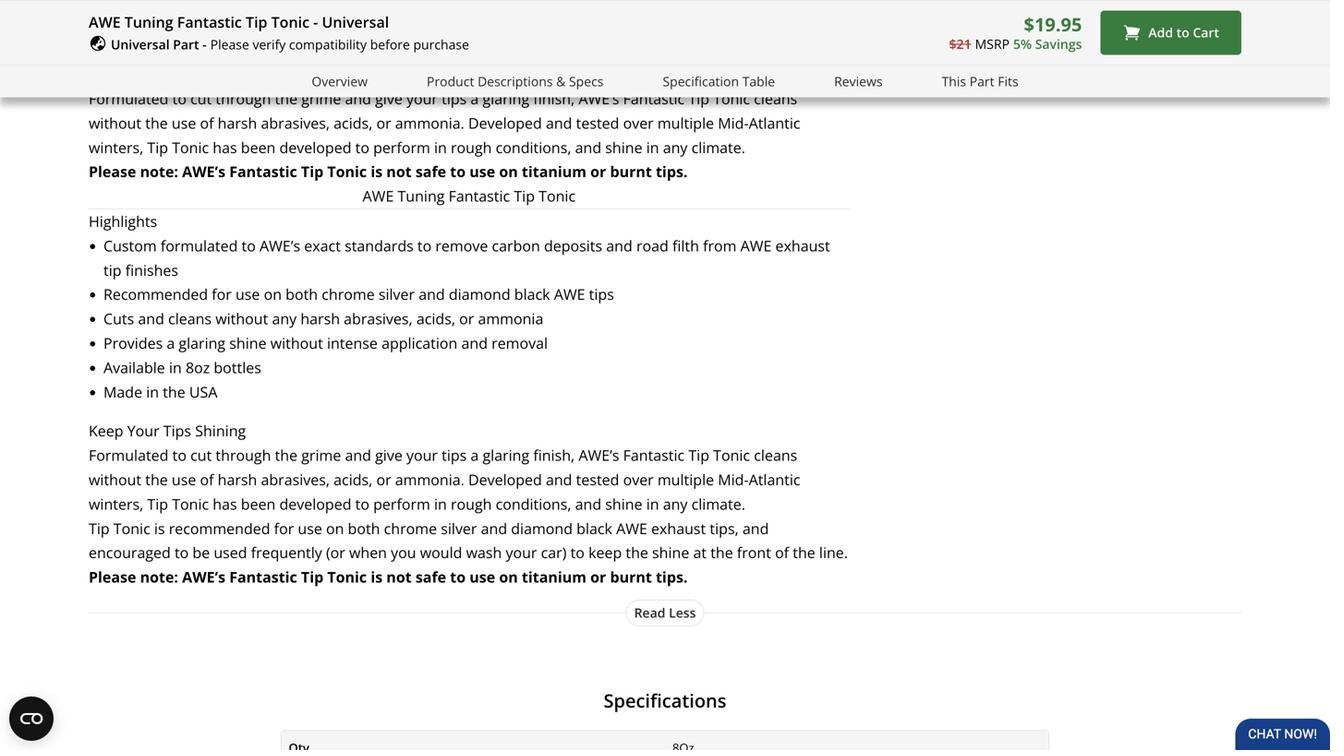 Task type: vqa. For each thing, say whether or not it's contained in the screenshot.
second Olm F1 Style High Mount Stop Light - 2022-2024 Subaru Brz / Toyota Gr86 image from the right
no



Task type: locate. For each thing, give the bounding box(es) containing it.
acids, up when
[[334, 470, 373, 490]]

1 vertical spatial multiple
[[658, 470, 714, 490]]

1 horizontal spatial part
[[970, 72, 995, 90]]

2 safe from the top
[[416, 568, 446, 588]]

fits
[[998, 72, 1019, 90]]

not inside formulated to cut through the grime and give your tips a glaring finish, awe's fantastic tip tonic cleans without the use of harsh abrasives, acids, or ammonia. developed and tested over multiple mid-atlantic winters, tip tonic has been developed to perform in rough conditions, and shine in any climate. please note: awe's fantastic tip tonic is not safe to use on titanium or burnt tips. awe tuning fantastic tip tonic
[[386, 162, 412, 182]]

awe up standards
[[363, 186, 394, 206]]

conditions, up car)
[[496, 495, 571, 514]]

1 vertical spatial cleans
[[168, 309, 212, 329]]

recommended
[[169, 519, 270, 539]]

specs
[[569, 72, 604, 90]]

diamond up car)
[[511, 519, 573, 539]]

1 vertical spatial through
[[216, 446, 271, 466]]

part inside the this part fits "link"
[[970, 72, 995, 90]]

awe down deposits
[[554, 285, 585, 305]]

note:
[[140, 162, 178, 182], [140, 568, 178, 588]]

2 vertical spatial abrasives,
[[261, 470, 330, 490]]

1 vertical spatial silver
[[441, 519, 477, 539]]

2 conditions, from the top
[[496, 495, 571, 514]]

multiple up tips,
[[658, 470, 714, 490]]

mid- inside keep your tips shining formulated to cut through the grime and give your tips a glaring finish, awe's fantastic tip tonic cleans without the use of harsh abrasives, acids, or ammonia. developed and tested over multiple mid-atlantic winters, tip tonic has been developed to perform in rough conditions, and shine in any climate. tip tonic is recommended for use on both chrome silver and diamond black awe exhaust tips, and encouraged to be used frequently (or when you would wash your car) to keep the shine at the front of the line. please note: awe's fantastic tip tonic is not safe to use on titanium or burnt tips.
[[718, 470, 749, 490]]

overview
[[312, 72, 368, 90]]

cut down 'description'
[[190, 89, 212, 109]]

tips. inside formulated to cut through the grime and give your tips a glaring finish, awe's fantastic tip tonic cleans without the use of harsh abrasives, acids, or ammonia. developed and tested over multiple mid-atlantic winters, tip tonic has been developed to perform in rough conditions, and shine in any climate. please note: awe's fantastic tip tonic is not safe to use on titanium or burnt tips. awe tuning fantastic tip tonic
[[656, 162, 688, 182]]

formulated down your
[[89, 446, 169, 466]]

1 vertical spatial of
[[200, 470, 214, 490]]

- down awe tuning fantastic tip tonic - universal
[[202, 36, 207, 53]]

0 vertical spatial grime
[[301, 89, 341, 109]]

1 developed from the top
[[468, 113, 542, 133]]

a
[[471, 89, 479, 109], [167, 333, 175, 353], [471, 446, 479, 466]]

of
[[200, 113, 214, 133], [200, 470, 214, 490], [775, 543, 789, 563]]

1 winters, from the top
[[89, 137, 143, 157]]

chrome up you
[[384, 519, 437, 539]]

without down product description
[[89, 113, 141, 133]]

silver inside keep your tips shining formulated to cut through the grime and give your tips a glaring finish, awe's fantastic tip tonic cleans without the use of harsh abrasives, acids, or ammonia. developed and tested over multiple mid-atlantic winters, tip tonic has been developed to perform in rough conditions, and shine in any climate. tip tonic is recommended for use on both chrome silver and diamond black awe exhaust tips, and encouraged to be used frequently (or when you would wash your car) to keep the shine at the front of the line. please note: awe's fantastic tip tonic is not safe to use on titanium or burnt tips.
[[441, 519, 477, 539]]

1 multiple from the top
[[658, 113, 714, 133]]

a inside highlights custom formulated to awe's exact standards to remove carbon deposits and road filth from awe exhaust tip finishes recommended for use on both chrome silver and diamond black awe tips cuts and cleans without any harsh abrasives, acids, or ammonia provides a glaring shine without intense application and removal available in 8oz bottles made in the usa
[[167, 333, 175, 353]]

safe
[[416, 162, 446, 182], [416, 568, 446, 588]]

through down shining
[[216, 446, 271, 466]]

developed up (or
[[279, 495, 351, 514]]

1 horizontal spatial exhaust
[[775, 236, 830, 256]]

is down when
[[371, 568, 383, 588]]

2 developed from the top
[[279, 495, 351, 514]]

acids,
[[334, 113, 373, 133], [416, 309, 455, 329], [334, 470, 373, 490]]

1 vertical spatial safe
[[416, 568, 446, 588]]

to left 'remove'
[[417, 236, 432, 256]]

2 cut from the top
[[190, 446, 212, 466]]

safe down the would
[[416, 568, 446, 588]]

use
[[172, 113, 196, 133], [469, 162, 495, 182], [236, 285, 260, 305], [172, 470, 196, 490], [298, 519, 322, 539], [469, 568, 495, 588]]

give
[[375, 89, 403, 109], [375, 446, 403, 466]]

2 vertical spatial is
[[371, 568, 383, 588]]

2 over from the top
[[623, 470, 654, 490]]

1 vertical spatial grime
[[301, 446, 341, 466]]

$19.95
[[1024, 12, 1082, 37]]

chrome up intense
[[322, 285, 375, 305]]

universal
[[322, 12, 389, 32], [111, 36, 170, 53]]

climate. inside formulated to cut through the grime and give your tips a glaring finish, awe's fantastic tip tonic cleans without the use of harsh abrasives, acids, or ammonia. developed and tested over multiple mid-atlantic winters, tip tonic has been developed to perform in rough conditions, and shine in any climate. please note: awe's fantastic tip tonic is not safe to use on titanium or burnt tips. awe tuning fantastic tip tonic
[[692, 137, 745, 157]]

conditions, inside formulated to cut through the grime and give your tips a glaring finish, awe's fantastic tip tonic cleans without the use of harsh abrasives, acids, or ammonia. developed and tested over multiple mid-atlantic winters, tip tonic has been developed to perform in rough conditions, and shine in any climate. please note: awe's fantastic tip tonic is not safe to use on titanium or burnt tips. awe tuning fantastic tip tonic
[[496, 137, 571, 157]]

winters, up highlights
[[89, 137, 143, 157]]

or left the ammonia
[[459, 309, 474, 329]]

1 mid- from the top
[[718, 113, 749, 133]]

0 vertical spatial abrasives,
[[261, 113, 330, 133]]

been
[[241, 137, 276, 157], [241, 495, 276, 514]]

2 give from the top
[[375, 446, 403, 466]]

tips inside formulated to cut through the grime and give your tips a glaring finish, awe's fantastic tip tonic cleans without the use of harsh abrasives, acids, or ammonia. developed and tested over multiple mid-atlantic winters, tip tonic has been developed to perform in rough conditions, and shine in any climate. please note: awe's fantastic tip tonic is not safe to use on titanium or burnt tips. awe tuning fantastic tip tonic
[[442, 89, 467, 109]]

2 vertical spatial a
[[471, 446, 479, 466]]

of down 'description'
[[200, 113, 214, 133]]

ammonia
[[478, 309, 543, 329]]

titanium down car)
[[522, 568, 587, 588]]

intense
[[327, 333, 378, 353]]

2 vertical spatial cleans
[[754, 446, 797, 466]]

1 vertical spatial ammonia.
[[395, 470, 465, 490]]

0 horizontal spatial -
[[202, 36, 207, 53]]

1 vertical spatial winters,
[[89, 495, 143, 514]]

tested inside formulated to cut through the grime and give your tips a glaring finish, awe's fantastic tip tonic cleans without the use of harsh abrasives, acids, or ammonia. developed and tested over multiple mid-atlantic winters, tip tonic has been developed to perform in rough conditions, and shine in any climate. please note: awe's fantastic tip tonic is not safe to use on titanium or burnt tips. awe tuning fantastic tip tonic
[[576, 113, 619, 133]]

both
[[286, 285, 318, 305], [348, 519, 380, 539]]

1 vertical spatial rough
[[451, 495, 492, 514]]

formulated down product description
[[89, 89, 169, 109]]

2 grime from the top
[[301, 446, 341, 466]]

cleans
[[754, 89, 797, 109], [168, 309, 212, 329], [754, 446, 797, 466]]

acids, down overview link at the top left
[[334, 113, 373, 133]]

1 vertical spatial atlantic
[[749, 470, 800, 490]]

0 vertical spatial note:
[[140, 162, 178, 182]]

both down the exact
[[286, 285, 318, 305]]

developed down product descriptions & specs link
[[468, 113, 542, 133]]

verify
[[253, 36, 286, 53]]

1 vertical spatial abrasives,
[[344, 309, 413, 329]]

developed up 'wash'
[[468, 470, 542, 490]]

without down keep
[[89, 470, 141, 490]]

1 tested from the top
[[576, 113, 619, 133]]

1 perform from the top
[[373, 137, 430, 157]]

mid-
[[718, 113, 749, 133], [718, 470, 749, 490]]

1 horizontal spatial diamond
[[511, 519, 573, 539]]

0 vertical spatial tested
[[576, 113, 619, 133]]

made
[[103, 382, 142, 402]]

both inside keep your tips shining formulated to cut through the grime and give your tips a glaring finish, awe's fantastic tip tonic cleans without the use of harsh abrasives, acids, or ammonia. developed and tested over multiple mid-atlantic winters, tip tonic has been developed to perform in rough conditions, and shine in any climate. tip tonic is recommended for use on both chrome silver and diamond black awe exhaust tips, and encouraged to be used frequently (or when you would wash your car) to keep the shine at the front of the line. please note: awe's fantastic tip tonic is not safe to use on titanium or burnt tips.
[[348, 519, 380, 539]]

1 vertical spatial formulated
[[89, 446, 169, 466]]

0 vertical spatial for
[[212, 285, 232, 305]]

1 horizontal spatial chrome
[[384, 519, 437, 539]]

abrasives, up intense
[[344, 309, 413, 329]]

and
[[345, 89, 371, 109], [546, 113, 572, 133], [575, 137, 601, 157], [606, 236, 633, 256], [419, 285, 445, 305], [138, 309, 164, 329], [461, 333, 488, 353], [345, 446, 371, 466], [546, 470, 572, 490], [575, 495, 601, 514], [481, 519, 507, 539], [743, 519, 769, 539]]

mid- up tips,
[[718, 470, 749, 490]]

abrasives, inside keep your tips shining formulated to cut through the grime and give your tips a glaring finish, awe's fantastic tip tonic cleans without the use of harsh abrasives, acids, or ammonia. developed and tested over multiple mid-atlantic winters, tip tonic has been developed to perform in rough conditions, and shine in any climate. tip tonic is recommended for use on both chrome silver and diamond black awe exhaust tips, and encouraged to be used frequently (or when you would wash your car) to keep the shine at the front of the line. please note: awe's fantastic tip tonic is not safe to use on titanium or burnt tips.
[[261, 470, 330, 490]]

use down formulated
[[236, 285, 260, 305]]

descriptions
[[478, 72, 553, 90]]

0 vertical spatial -
[[313, 12, 318, 32]]

atlantic
[[749, 113, 800, 133], [749, 470, 800, 490]]

- up compatibility
[[313, 12, 318, 32]]

1 vertical spatial conditions,
[[496, 495, 571, 514]]

0 vertical spatial conditions,
[[496, 137, 571, 157]]

1 horizontal spatial silver
[[441, 519, 477, 539]]

1 note: from the top
[[140, 162, 178, 182]]

developed inside keep your tips shining formulated to cut through the grime and give your tips a glaring finish, awe's fantastic tip tonic cleans without the use of harsh abrasives, acids, or ammonia. developed and tested over multiple mid-atlantic winters, tip tonic has been developed to perform in rough conditions, and shine in any climate. tip tonic is recommended for use on both chrome silver and diamond black awe exhaust tips, and encouraged to be used frequently (or when you would wash your car) to keep the shine at the front of the line. please note: awe's fantastic tip tonic is not safe to use on titanium or burnt tips.
[[279, 495, 351, 514]]

2 note: from the top
[[140, 568, 178, 588]]

2 through from the top
[[216, 446, 271, 466]]

to up 'remove'
[[450, 162, 466, 182]]

to right formulated
[[242, 236, 256, 256]]

0 vertical spatial formulated
[[89, 89, 169, 109]]

please up highlights
[[89, 162, 136, 182]]

of up recommended
[[200, 470, 214, 490]]

rough inside keep your tips shining formulated to cut through the grime and give your tips a glaring finish, awe's fantastic tip tonic cleans without the use of harsh abrasives, acids, or ammonia. developed and tested over multiple mid-atlantic winters, tip tonic has been developed to perform in rough conditions, and shine in any climate. tip tonic is recommended for use on both chrome silver and diamond black awe exhaust tips, and encouraged to be used frequently (or when you would wash your car) to keep the shine at the front of the line. please note: awe's fantastic tip tonic is not safe to use on titanium or burnt tips.
[[451, 495, 492, 514]]

product for product descriptions & specs
[[427, 72, 474, 90]]

mid- down specification table 'link'
[[718, 113, 749, 133]]

1 finish, from the top
[[533, 89, 575, 109]]

0 vertical spatial chrome
[[322, 285, 375, 305]]

rough down product descriptions & specs link
[[451, 137, 492, 157]]

2 finish, from the top
[[533, 446, 575, 466]]

formulated inside keep your tips shining formulated to cut through the grime and give your tips a glaring finish, awe's fantastic tip tonic cleans without the use of harsh abrasives, acids, or ammonia. developed and tested over multiple mid-atlantic winters, tip tonic has been developed to perform in rough conditions, and shine in any climate. tip tonic is recommended for use on both chrome silver and diamond black awe exhaust tips, and encouraged to be used frequently (or when you would wash your car) to keep the shine at the front of the line. please note: awe's fantastic tip tonic is not safe to use on titanium or burnt tips.
[[89, 446, 169, 466]]

0 vertical spatial winters,
[[89, 137, 143, 157]]

1 vertical spatial both
[[348, 519, 380, 539]]

both up when
[[348, 519, 380, 539]]

multiple inside formulated to cut through the grime and give your tips a glaring finish, awe's fantastic tip tonic cleans without the use of harsh abrasives, acids, or ammonia. developed and tested over multiple mid-atlantic winters, tip tonic has been developed to perform in rough conditions, and shine in any climate. please note: awe's fantastic tip tonic is not safe to use on titanium or burnt tips. awe tuning fantastic tip tonic
[[658, 113, 714, 133]]

2 has from the top
[[213, 495, 237, 514]]

over inside keep your tips shining formulated to cut through the grime and give your tips a glaring finish, awe's fantastic tip tonic cleans without the use of harsh abrasives, acids, or ammonia. developed and tested over multiple mid-atlantic winters, tip tonic has been developed to perform in rough conditions, and shine in any climate. tip tonic is recommended for use on both chrome silver and diamond black awe exhaust tips, and encouraged to be used frequently (or when you would wash your car) to keep the shine at the front of the line. please note: awe's fantastic tip tonic is not safe to use on titanium or burnt tips.
[[623, 470, 654, 490]]

product left 'description'
[[89, 44, 159, 70]]

0 vertical spatial diamond
[[449, 285, 510, 305]]

1 vertical spatial is
[[154, 519, 165, 539]]

frequently
[[251, 543, 322, 563]]

developed
[[468, 113, 542, 133], [468, 470, 542, 490]]

tested up the keep
[[576, 470, 619, 490]]

1 climate. from the top
[[692, 137, 745, 157]]

0 vertical spatial developed
[[468, 113, 542, 133]]

0 horizontal spatial product
[[89, 44, 159, 70]]

0 horizontal spatial black
[[514, 285, 550, 305]]

1 horizontal spatial for
[[274, 519, 294, 539]]

1 vertical spatial part
[[970, 72, 995, 90]]

abrasives, down overview link at the top left
[[261, 113, 330, 133]]

glaring inside formulated to cut through the grime and give your tips a glaring finish, awe's fantastic tip tonic cleans without the use of harsh abrasives, acids, or ammonia. developed and tested over multiple mid-atlantic winters, tip tonic has been developed to perform in rough conditions, and shine in any climate. please note: awe's fantastic tip tonic is not safe to use on titanium or burnt tips. awe tuning fantastic tip tonic
[[483, 89, 529, 109]]

custom
[[103, 236, 157, 256]]

of right the 'front'
[[775, 543, 789, 563]]

2 perform from the top
[[373, 495, 430, 514]]

0 vertical spatial of
[[200, 113, 214, 133]]

1 been from the top
[[241, 137, 276, 157]]

1 rough from the top
[[451, 137, 492, 157]]

has up recommended
[[213, 495, 237, 514]]

in
[[434, 137, 447, 157], [646, 137, 659, 157], [169, 358, 182, 378], [146, 382, 159, 402], [434, 495, 447, 514], [646, 495, 659, 514]]

1 vertical spatial for
[[274, 519, 294, 539]]

climate. down specification table 'link'
[[692, 137, 745, 157]]

0 horizontal spatial for
[[212, 285, 232, 305]]

any
[[663, 137, 688, 157], [272, 309, 297, 329], [663, 495, 688, 514]]

without
[[89, 113, 141, 133], [215, 309, 268, 329], [270, 333, 323, 353], [89, 470, 141, 490]]

0 vertical spatial acids,
[[334, 113, 373, 133]]

rough inside formulated to cut through the grime and give your tips a glaring finish, awe's fantastic tip tonic cleans without the use of harsh abrasives, acids, or ammonia. developed and tested over multiple mid-atlantic winters, tip tonic has been developed to perform in rough conditions, and shine in any climate. please note: awe's fantastic tip tonic is not safe to use on titanium or burnt tips. awe tuning fantastic tip tonic
[[451, 137, 492, 157]]

product descriptions & specs
[[427, 72, 604, 90]]

give inside formulated to cut through the grime and give your tips a glaring finish, awe's fantastic tip tonic cleans without the use of harsh abrasives, acids, or ammonia. developed and tested over multiple mid-atlantic winters, tip tonic has been developed to perform in rough conditions, and shine in any climate. please note: awe's fantastic tip tonic is not safe to use on titanium or burnt tips. awe tuning fantastic tip tonic
[[375, 89, 403, 109]]

harsh
[[218, 113, 257, 133], [301, 309, 340, 329], [218, 470, 257, 490]]

note: down encouraged
[[140, 568, 178, 588]]

2 tips. from the top
[[656, 568, 688, 588]]

atlantic down table
[[749, 113, 800, 133]]

abrasives, up frequently
[[261, 470, 330, 490]]

highlights
[[89, 212, 157, 231]]

1 conditions, from the top
[[496, 137, 571, 157]]

awe up the keep
[[616, 519, 647, 539]]

1 developed from the top
[[279, 137, 351, 157]]

the
[[275, 89, 298, 109], [145, 113, 168, 133], [163, 382, 185, 402], [275, 446, 298, 466], [145, 470, 168, 490], [626, 543, 648, 563], [711, 543, 733, 563], [793, 543, 815, 563]]

is up encouraged
[[154, 519, 165, 539]]

any inside formulated to cut through the grime and give your tips a glaring finish, awe's fantastic tip tonic cleans without the use of harsh abrasives, acids, or ammonia. developed and tested over multiple mid-atlantic winters, tip tonic has been developed to perform in rough conditions, and shine in any climate. please note: awe's fantastic tip tonic is not safe to use on titanium or burnt tips. awe tuning fantastic tip tonic
[[663, 137, 688, 157]]

1 not from the top
[[386, 162, 412, 182]]

8oz
[[186, 358, 210, 378]]

0 vertical spatial harsh
[[218, 113, 257, 133]]

2 not from the top
[[386, 568, 412, 588]]

rough
[[451, 137, 492, 157], [451, 495, 492, 514]]

developed inside formulated to cut through the grime and give your tips a glaring finish, awe's fantastic tip tonic cleans without the use of harsh abrasives, acids, or ammonia. developed and tested over multiple mid-atlantic winters, tip tonic has been developed to perform in rough conditions, and shine in any climate. please note: awe's fantastic tip tonic is not safe to use on titanium or burnt tips. awe tuning fantastic tip tonic
[[279, 137, 351, 157]]

diamond up the ammonia
[[449, 285, 510, 305]]

1 vertical spatial finish,
[[533, 446, 575, 466]]

car)
[[541, 543, 567, 563]]

0 horizontal spatial diamond
[[449, 285, 510, 305]]

0 horizontal spatial both
[[286, 285, 318, 305]]

to
[[1177, 24, 1190, 41], [172, 89, 187, 109], [355, 137, 369, 157], [450, 162, 466, 182], [242, 236, 256, 256], [417, 236, 432, 256], [172, 446, 187, 466], [355, 495, 369, 514], [175, 543, 189, 563], [570, 543, 585, 563], [450, 568, 466, 588]]

1 cut from the top
[[190, 89, 212, 109]]

part left fits
[[970, 72, 995, 90]]

ammonia. down purchase
[[395, 113, 465, 133]]

0 vertical spatial has
[[213, 137, 237, 157]]

1 over from the top
[[623, 113, 654, 133]]

1 ammonia. from the top
[[395, 113, 465, 133]]

titanium
[[522, 162, 587, 182], [522, 568, 587, 588]]

2 rough from the top
[[451, 495, 492, 514]]

0 vertical spatial climate.
[[692, 137, 745, 157]]

harsh down 'description'
[[218, 113, 257, 133]]

on inside formulated to cut through the grime and give your tips a glaring finish, awe's fantastic tip tonic cleans without the use of harsh abrasives, acids, or ammonia. developed and tested over multiple mid-atlantic winters, tip tonic has been developed to perform in rough conditions, and shine in any climate. please note: awe's fantastic tip tonic is not safe to use on titanium or burnt tips. awe tuning fantastic tip tonic
[[499, 162, 518, 182]]

bottles
[[214, 358, 261, 378]]

1 grime from the top
[[301, 89, 341, 109]]

exhaust up "at"
[[651, 519, 706, 539]]

0 vertical spatial perform
[[373, 137, 430, 157]]

to right add
[[1177, 24, 1190, 41]]

winters,
[[89, 137, 143, 157], [89, 495, 143, 514]]

2 winters, from the top
[[89, 495, 143, 514]]

2 mid- from the top
[[718, 470, 749, 490]]

diamond inside keep your tips shining formulated to cut through the grime and give your tips a glaring finish, awe's fantastic tip tonic cleans without the use of harsh abrasives, acids, or ammonia. developed and tested over multiple mid-atlantic winters, tip tonic has been developed to perform in rough conditions, and shine in any climate. tip tonic is recommended for use on both chrome silver and diamond black awe exhaust tips, and encouraged to be used frequently (or when you would wash your car) to keep the shine at the front of the line. please note: awe's fantastic tip tonic is not safe to use on titanium or burnt tips.
[[511, 519, 573, 539]]

1 vertical spatial mid-
[[718, 470, 749, 490]]

1 vertical spatial been
[[241, 495, 276, 514]]

chrome inside highlights custom formulated to awe's exact standards to remove carbon deposits and road filth from awe exhaust tip finishes recommended for use on both chrome silver and diamond black awe tips cuts and cleans without any harsh abrasives, acids, or ammonia provides a glaring shine without intense application and removal available in 8oz bottles made in the usa
[[322, 285, 375, 305]]

1 through from the top
[[216, 89, 271, 109]]

1 vertical spatial harsh
[[301, 309, 340, 329]]

for inside keep your tips shining formulated to cut through the grime and give your tips a glaring finish, awe's fantastic tip tonic cleans without the use of harsh abrasives, acids, or ammonia. developed and tested over multiple mid-atlantic winters, tip tonic has been developed to perform in rough conditions, and shine in any climate. tip tonic is recommended for use on both chrome silver and diamond black awe exhaust tips, and encouraged to be used frequently (or when you would wash your car) to keep the shine at the front of the line. please note: awe's fantastic tip tonic is not safe to use on titanium or burnt tips.
[[274, 519, 294, 539]]

0 vertical spatial any
[[663, 137, 688, 157]]

2 climate. from the top
[[692, 495, 745, 514]]

awe tuning fantastic tip tonic - universal
[[89, 12, 389, 32]]

road
[[636, 236, 669, 256]]

cut
[[190, 89, 212, 109], [190, 446, 212, 466]]

1 vertical spatial climate.
[[692, 495, 745, 514]]

0 vertical spatial universal
[[322, 12, 389, 32]]

msrp
[[975, 35, 1010, 53]]

2 vertical spatial tips
[[442, 446, 467, 466]]

2 been from the top
[[241, 495, 276, 514]]

0 vertical spatial through
[[216, 89, 271, 109]]

0 horizontal spatial silver
[[379, 285, 415, 305]]

tips. inside keep your tips shining formulated to cut through the grime and give your tips a glaring finish, awe's fantastic tip tonic cleans without the use of harsh abrasives, acids, or ammonia. developed and tested over multiple mid-atlantic winters, tip tonic has been developed to perform in rough conditions, and shine in any climate. tip tonic is recommended for use on both chrome silver and diamond black awe exhaust tips, and encouraged to be used frequently (or when you would wash your car) to keep the shine at the front of the line. please note: awe's fantastic tip tonic is not safe to use on titanium or burnt tips.
[[656, 568, 688, 588]]

1 horizontal spatial -
[[313, 12, 318, 32]]

0 vertical spatial your
[[406, 89, 438, 109]]

harsh up intense
[[301, 309, 340, 329]]

1 vertical spatial give
[[375, 446, 403, 466]]

1 vertical spatial developed
[[468, 470, 542, 490]]

0 vertical spatial black
[[514, 285, 550, 305]]

application
[[382, 333, 458, 353]]

fantastic
[[177, 12, 242, 32], [623, 89, 685, 109], [229, 162, 297, 182], [449, 186, 510, 206], [623, 446, 685, 466], [229, 568, 297, 588]]

not down you
[[386, 568, 412, 588]]

acids, inside highlights custom formulated to awe's exact standards to remove carbon deposits and road filth from awe exhaust tip finishes recommended for use on both chrome silver and diamond black awe tips cuts and cleans without any harsh abrasives, acids, or ammonia provides a glaring shine without intense application and removal available in 8oz bottles made in the usa
[[416, 309, 455, 329]]

0 vertical spatial product
[[89, 44, 159, 70]]

exhaust
[[775, 236, 830, 256], [651, 519, 706, 539]]

2 vertical spatial of
[[775, 543, 789, 563]]

2 tested from the top
[[576, 470, 619, 490]]

tuning
[[125, 12, 173, 32], [398, 186, 445, 206]]

1 vertical spatial not
[[386, 568, 412, 588]]

through
[[216, 89, 271, 109], [216, 446, 271, 466]]

safe up 'remove'
[[416, 162, 446, 182]]

note: up highlights
[[140, 162, 178, 182]]

not
[[386, 162, 412, 182], [386, 568, 412, 588]]

developed
[[279, 137, 351, 157], [279, 495, 351, 514]]

1 vertical spatial please
[[89, 162, 136, 182]]

exhaust right from on the right of page
[[775, 236, 830, 256]]

is up standards
[[371, 162, 383, 182]]

has down 'description'
[[213, 137, 237, 157]]

has
[[213, 137, 237, 157], [213, 495, 237, 514]]

2 vertical spatial harsh
[[218, 470, 257, 490]]

1 vertical spatial glaring
[[179, 333, 226, 353]]

0 vertical spatial burnt
[[610, 162, 652, 182]]

0 vertical spatial atlantic
[[749, 113, 800, 133]]

product inside product descriptions & specs link
[[427, 72, 474, 90]]

finish,
[[533, 89, 575, 109], [533, 446, 575, 466]]

without inside keep your tips shining formulated to cut through the grime and give your tips a glaring finish, awe's fantastic tip tonic cleans without the use of harsh abrasives, acids, or ammonia. developed and tested over multiple mid-atlantic winters, tip tonic has been developed to perform in rough conditions, and shine in any climate. tip tonic is recommended for use on both chrome silver and diamond black awe exhaust tips, and encouraged to be used frequently (or when you would wash your car) to keep the shine at the front of the line. please note: awe's fantastic tip tonic is not safe to use on titanium or burnt tips.
[[89, 470, 141, 490]]

1 tips. from the top
[[656, 162, 688, 182]]

1 vertical spatial titanium
[[522, 568, 587, 588]]

1 vertical spatial exhaust
[[651, 519, 706, 539]]

1 vertical spatial cut
[[190, 446, 212, 466]]

tuning up product description
[[125, 12, 173, 32]]

open widget image
[[9, 697, 54, 742]]

part down awe tuning fantastic tip tonic - universal
[[173, 36, 199, 53]]

exhaust inside keep your tips shining formulated to cut through the grime and give your tips a glaring finish, awe's fantastic tip tonic cleans without the use of harsh abrasives, acids, or ammonia. developed and tested over multiple mid-atlantic winters, tip tonic has been developed to perform in rough conditions, and shine in any climate. tip tonic is recommended for use on both chrome silver and diamond black awe exhaust tips, and encouraged to be used frequently (or when you would wash your car) to keep the shine at the front of the line. please note: awe's fantastic tip tonic is not safe to use on titanium or burnt tips.
[[651, 519, 706, 539]]

to left be
[[175, 543, 189, 563]]

been inside keep your tips shining formulated to cut through the grime and give your tips a glaring finish, awe's fantastic tip tonic cleans without the use of harsh abrasives, acids, or ammonia. developed and tested over multiple mid-atlantic winters, tip tonic has been developed to perform in rough conditions, and shine in any climate. tip tonic is recommended for use on both chrome silver and diamond black awe exhaust tips, and encouraged to be used frequently (or when you would wash your car) to keep the shine at the front of the line. please note: awe's fantastic tip tonic is not safe to use on titanium or burnt tips.
[[241, 495, 276, 514]]

abrasives, inside highlights custom formulated to awe's exact standards to remove carbon deposits and road filth from awe exhaust tip finishes recommended for use on both chrome silver and diamond black awe tips cuts and cleans without any harsh abrasives, acids, or ammonia provides a glaring shine without intense application and removal available in 8oz bottles made in the usa
[[344, 309, 413, 329]]

not up standards
[[386, 162, 412, 182]]

mid- inside formulated to cut through the grime and give your tips a glaring finish, awe's fantastic tip tonic cleans without the use of harsh abrasives, acids, or ammonia. developed and tested over multiple mid-atlantic winters, tip tonic has been developed to perform in rough conditions, and shine in any climate. please note: awe's fantastic tip tonic is not safe to use on titanium or burnt tips. awe tuning fantastic tip tonic
[[718, 113, 749, 133]]

1 formulated from the top
[[89, 89, 169, 109]]

to down the tips
[[172, 446, 187, 466]]

2 vertical spatial acids,
[[334, 470, 373, 490]]

2 ammonia. from the top
[[395, 470, 465, 490]]

climate. up tips,
[[692, 495, 745, 514]]

tips inside keep your tips shining formulated to cut through the grime and give your tips a glaring finish, awe's fantastic tip tonic cleans without the use of harsh abrasives, acids, or ammonia. developed and tested over multiple mid-atlantic winters, tip tonic has been developed to perform in rough conditions, and shine in any climate. tip tonic is recommended for use on both chrome silver and diamond black awe exhaust tips, and encouraged to be used frequently (or when you would wash your car) to keep the shine at the front of the line. please note: awe's fantastic tip tonic is not safe to use on titanium or burnt tips.
[[442, 446, 467, 466]]

2 titanium from the top
[[522, 568, 587, 588]]

abrasives,
[[261, 113, 330, 133], [344, 309, 413, 329], [261, 470, 330, 490]]

burnt inside keep your tips shining formulated to cut through the grime and give your tips a glaring finish, awe's fantastic tip tonic cleans without the use of harsh abrasives, acids, or ammonia. developed and tested over multiple mid-atlantic winters, tip tonic has been developed to perform in rough conditions, and shine in any climate. tip tonic is recommended for use on both chrome silver and diamond black awe exhaust tips, and encouraged to be used frequently (or when you would wash your car) to keep the shine at the front of the line. please note: awe's fantastic tip tonic is not safe to use on titanium or burnt tips.
[[610, 568, 652, 588]]

winters, up encouraged
[[89, 495, 143, 514]]

formulated
[[161, 236, 238, 256]]

awe inside formulated to cut through the grime and give your tips a glaring finish, awe's fantastic tip tonic cleans without the use of harsh abrasives, acids, or ammonia. developed and tested over multiple mid-atlantic winters, tip tonic has been developed to perform in rough conditions, and shine in any climate. please note: awe's fantastic tip tonic is not safe to use on titanium or burnt tips. awe tuning fantastic tip tonic
[[363, 186, 394, 206]]

or inside highlights custom formulated to awe's exact standards to remove carbon deposits and road filth from awe exhaust tip finishes recommended for use on both chrome silver and diamond black awe tips cuts and cleans without any harsh abrasives, acids, or ammonia provides a glaring shine without intense application and removal available in 8oz bottles made in the usa
[[459, 309, 474, 329]]

finish, inside keep your tips shining formulated to cut through the grime and give your tips a glaring finish, awe's fantastic tip tonic cleans without the use of harsh abrasives, acids, or ammonia. developed and tested over multiple mid-atlantic winters, tip tonic has been developed to perform in rough conditions, and shine in any climate. tip tonic is recommended for use on both chrome silver and diamond black awe exhaust tips, and encouraged to be used frequently (or when you would wash your car) to keep the shine at the front of the line. please note: awe's fantastic tip tonic is not safe to use on titanium or burnt tips.
[[533, 446, 575, 466]]

atlantic up the 'front'
[[749, 470, 800, 490]]

0 vertical spatial is
[[371, 162, 383, 182]]

black up the ammonia
[[514, 285, 550, 305]]

tested inside keep your tips shining formulated to cut through the grime and give your tips a glaring finish, awe's fantastic tip tonic cleans without the use of harsh abrasives, acids, or ammonia. developed and tested over multiple mid-atlantic winters, tip tonic has been developed to perform in rough conditions, and shine in any climate. tip tonic is recommended for use on both chrome silver and diamond black awe exhaust tips, and encouraged to be used frequently (or when you would wash your car) to keep the shine at the front of the line. please note: awe's fantastic tip tonic is not safe to use on titanium or burnt tips.
[[576, 470, 619, 490]]

ammonia. inside formulated to cut through the grime and give your tips a glaring finish, awe's fantastic tip tonic cleans without the use of harsh abrasives, acids, or ammonia. developed and tested over multiple mid-atlantic winters, tip tonic has been developed to perform in rough conditions, and shine in any climate. please note: awe's fantastic tip tonic is not safe to use on titanium or burnt tips. awe tuning fantastic tip tonic
[[395, 113, 465, 133]]

2 vertical spatial any
[[663, 495, 688, 514]]

black up the keep
[[577, 519, 612, 539]]

glaring inside highlights custom formulated to awe's exact standards to remove carbon deposits and road filth from awe exhaust tip finishes recommended for use on both chrome silver and diamond black awe tips cuts and cleans without any harsh abrasives, acids, or ammonia provides a glaring shine without intense application and removal available in 8oz bottles made in the usa
[[179, 333, 226, 353]]

1 has from the top
[[213, 137, 237, 157]]

used
[[214, 543, 247, 563]]

1 vertical spatial diamond
[[511, 519, 573, 539]]

0 horizontal spatial chrome
[[322, 285, 375, 305]]

any inside highlights custom formulated to awe's exact standards to remove carbon deposits and road filth from awe exhaust tip finishes recommended for use on both chrome silver and diamond black awe tips cuts and cleans without any harsh abrasives, acids, or ammonia provides a glaring shine without intense application and removal available in 8oz bottles made in the usa
[[272, 309, 297, 329]]

product down purchase
[[427, 72, 474, 90]]

ammonia. up the would
[[395, 470, 465, 490]]

grime
[[301, 89, 341, 109], [301, 446, 341, 466]]

filth
[[672, 236, 699, 256]]

black
[[514, 285, 550, 305], [577, 519, 612, 539]]

0 vertical spatial both
[[286, 285, 318, 305]]

1 vertical spatial universal
[[111, 36, 170, 53]]

silver down standards
[[379, 285, 415, 305]]

perform inside keep your tips shining formulated to cut through the grime and give your tips a glaring finish, awe's fantastic tip tonic cleans without the use of harsh abrasives, acids, or ammonia. developed and tested over multiple mid-atlantic winters, tip tonic has been developed to perform in rough conditions, and shine in any climate. tip tonic is recommended for use on both chrome silver and diamond black awe exhaust tips, and encouraged to be used frequently (or when you would wash your car) to keep the shine at the front of the line. please note: awe's fantastic tip tonic is not safe to use on titanium or burnt tips.
[[373, 495, 430, 514]]

1 horizontal spatial both
[[348, 519, 380, 539]]

winters, inside formulated to cut through the grime and give your tips a glaring finish, awe's fantastic tip tonic cleans without the use of harsh abrasives, acids, or ammonia. developed and tested over multiple mid-atlantic winters, tip tonic has been developed to perform in rough conditions, and shine in any climate. please note: awe's fantastic tip tonic is not safe to use on titanium or burnt tips. awe tuning fantastic tip tonic
[[89, 137, 143, 157]]

please down awe tuning fantastic tip tonic - universal
[[210, 36, 249, 53]]

1 vertical spatial has
[[213, 495, 237, 514]]

1 safe from the top
[[416, 162, 446, 182]]

2 atlantic from the top
[[749, 470, 800, 490]]

use down 'wash'
[[469, 568, 495, 588]]

rough up 'wash'
[[451, 495, 492, 514]]

tip
[[246, 12, 267, 32], [689, 89, 709, 109], [147, 137, 168, 157], [301, 162, 323, 182], [514, 186, 535, 206], [689, 446, 709, 466], [147, 495, 168, 514], [89, 519, 110, 539], [301, 568, 323, 588]]

2 burnt from the top
[[610, 568, 652, 588]]

perform inside formulated to cut through the grime and give your tips a glaring finish, awe's fantastic tip tonic cleans without the use of harsh abrasives, acids, or ammonia. developed and tested over multiple mid-atlantic winters, tip tonic has been developed to perform in rough conditions, and shine in any climate. please note: awe's fantastic tip tonic is not safe to use on titanium or burnt tips. awe tuning fantastic tip tonic
[[373, 137, 430, 157]]

glaring
[[483, 89, 529, 109], [179, 333, 226, 353], [483, 446, 529, 466]]

your
[[406, 89, 438, 109], [406, 446, 438, 466], [506, 543, 537, 563]]

cut down shining
[[190, 446, 212, 466]]

before
[[370, 36, 410, 53]]

1 vertical spatial any
[[272, 309, 297, 329]]

encouraged
[[89, 543, 171, 563]]

1 vertical spatial acids,
[[416, 309, 455, 329]]

2 developed from the top
[[468, 470, 542, 490]]

without left intense
[[270, 333, 323, 353]]

please inside formulated to cut through the grime and give your tips a glaring finish, awe's fantastic tip tonic cleans without the use of harsh abrasives, acids, or ammonia. developed and tested over multiple mid-atlantic winters, tip tonic has been developed to perform in rough conditions, and shine in any climate. please note: awe's fantastic tip tonic is not safe to use on titanium or burnt tips. awe tuning fantastic tip tonic
[[89, 162, 136, 182]]

0 vertical spatial give
[[375, 89, 403, 109]]

0 horizontal spatial universal
[[111, 36, 170, 53]]

multiple down specification
[[658, 113, 714, 133]]

add to cart
[[1149, 24, 1219, 41]]

1 give from the top
[[375, 89, 403, 109]]

climate.
[[692, 137, 745, 157], [692, 495, 745, 514]]

tested down specs
[[576, 113, 619, 133]]

shine
[[605, 137, 643, 157], [229, 333, 267, 353], [605, 495, 643, 514], [652, 543, 689, 563]]

2 multiple from the top
[[658, 470, 714, 490]]

burnt up road
[[610, 162, 652, 182]]

silver up the would
[[441, 519, 477, 539]]

1 horizontal spatial tuning
[[398, 186, 445, 206]]

2 formulated from the top
[[89, 446, 169, 466]]

-
[[313, 12, 318, 32], [202, 36, 207, 53]]

1 titanium from the top
[[522, 162, 587, 182]]

this part fits link
[[942, 71, 1019, 92]]

tested
[[576, 113, 619, 133], [576, 470, 619, 490]]

1 atlantic from the top
[[749, 113, 800, 133]]

ammonia. inside keep your tips shining formulated to cut through the grime and give your tips a glaring finish, awe's fantastic tip tonic cleans without the use of harsh abrasives, acids, or ammonia. developed and tested over multiple mid-atlantic winters, tip tonic has been developed to perform in rough conditions, and shine in any climate. tip tonic is recommended for use on both chrome silver and diamond black awe exhaust tips, and encouraged to be used frequently (or when you would wash your car) to keep the shine at the front of the line. please note: awe's fantastic tip tonic is not safe to use on titanium or burnt tips.
[[395, 470, 465, 490]]

1 vertical spatial tips.
[[656, 568, 688, 588]]

0 vertical spatial developed
[[279, 137, 351, 157]]

1 burnt from the top
[[610, 162, 652, 182]]

tips. up filth
[[656, 162, 688, 182]]

1 vertical spatial your
[[406, 446, 438, 466]]

0 vertical spatial cleans
[[754, 89, 797, 109]]



Task type: describe. For each thing, give the bounding box(es) containing it.
keep your tips shining formulated to cut through the grime and give your tips a glaring finish, awe's fantastic tip tonic cleans without the use of harsh abrasives, acids, or ammonia. developed and tested over multiple mid-atlantic winters, tip tonic has been developed to perform in rough conditions, and shine in any climate. tip tonic is recommended for use on both chrome silver and diamond black awe exhaust tips, and encouraged to be used frequently (or when you would wash your car) to keep the shine at the front of the line. please note: awe's fantastic tip tonic is not safe to use on titanium or burnt tips.
[[89, 421, 848, 588]]

note: inside formulated to cut through the grime and give your tips a glaring finish, awe's fantastic tip tonic cleans without the use of harsh abrasives, acids, or ammonia. developed and tested over multiple mid-atlantic winters, tip tonic has been developed to perform in rough conditions, and shine in any climate. please note: awe's fantastic tip tonic is not safe to use on titanium or burnt tips. awe tuning fantastic tip tonic
[[140, 162, 178, 182]]

use up 'remove'
[[469, 162, 495, 182]]

$21
[[949, 35, 971, 53]]

give inside keep your tips shining formulated to cut through the grime and give your tips a glaring finish, awe's fantastic tip tonic cleans without the use of harsh abrasives, acids, or ammonia. developed and tested over multiple mid-atlantic winters, tip tonic has been developed to perform in rough conditions, and shine in any climate. tip tonic is recommended for use on both chrome silver and diamond black awe exhaust tips, and encouraged to be used frequently (or when you would wash your car) to keep the shine at the front of the line. please note: awe's fantastic tip tonic is not safe to use on titanium or burnt tips.
[[375, 446, 403, 466]]

safe inside formulated to cut through the grime and give your tips a glaring finish, awe's fantastic tip tonic cleans without the use of harsh abrasives, acids, or ammonia. developed and tested over multiple mid-atlantic winters, tip tonic has been developed to perform in rough conditions, and shine in any climate. please note: awe's fantastic tip tonic is not safe to use on titanium or burnt tips. awe tuning fantastic tip tonic
[[416, 162, 446, 182]]

awe6510-
[[288, 48, 350, 65]]

a inside formulated to cut through the grime and give your tips a glaring finish, awe's fantastic tip tonic cleans without the use of harsh abrasives, acids, or ammonia. developed and tested over multiple mid-atlantic winters, tip tonic has been developed to perform in rough conditions, and shine in any climate. please note: awe's fantastic tip tonic is not safe to use on titanium or burnt tips. awe tuning fantastic tip tonic
[[471, 89, 479, 109]]

savings
[[1035, 35, 1082, 53]]

front
[[737, 543, 771, 563]]

1 vertical spatial -
[[202, 36, 207, 53]]

add to cart button
[[1101, 11, 1242, 55]]

note: inside keep your tips shining formulated to cut through the grime and give your tips a glaring finish, awe's fantastic tip tonic cleans without the use of harsh abrasives, acids, or ammonia. developed and tested over multiple mid-atlantic winters, tip tonic has been developed to perform in rough conditions, and shine in any climate. tip tonic is recommended for use on both chrome silver and diamond black awe exhaust tips, and encouraged to be used frequently (or when you would wash your car) to keep the shine at the front of the line. please note: awe's fantastic tip tonic is not safe to use on titanium or burnt tips.
[[140, 568, 178, 588]]

tips,
[[710, 519, 739, 539]]

awe6510-17010
[[288, 48, 387, 65]]

cleans inside highlights custom formulated to awe's exact standards to remove carbon deposits and road filth from awe exhaust tip finishes recommended for use on both chrome silver and diamond black awe tips cuts and cleans without any harsh abrasives, acids, or ammonia provides a glaring shine without intense application and removal available in 8oz bottles made in the usa
[[168, 309, 212, 329]]

this
[[942, 72, 966, 90]]

conditions, inside keep your tips shining formulated to cut through the grime and give your tips a glaring finish, awe's fantastic tip tonic cleans without the use of harsh abrasives, acids, or ammonia. developed and tested over multiple mid-atlantic winters, tip tonic has been developed to perform in rough conditions, and shine in any climate. tip tonic is recommended for use on both chrome silver and diamond black awe exhaust tips, and encouraged to be used frequently (or when you would wash your car) to keep the shine at the front of the line. please note: awe's fantastic tip tonic is not safe to use on titanium or burnt tips.
[[496, 495, 571, 514]]

black inside keep your tips shining formulated to cut through the grime and give your tips a glaring finish, awe's fantastic tip tonic cleans without the use of harsh abrasives, acids, or ammonia. developed and tested over multiple mid-atlantic winters, tip tonic has been developed to perform in rough conditions, and shine in any climate. tip tonic is recommended for use on both chrome silver and diamond black awe exhaust tips, and encouraged to be used frequently (or when you would wash your car) to keep the shine at the front of the line. please note: awe's fantastic tip tonic is not safe to use on titanium or burnt tips.
[[577, 519, 612, 539]]

to inside button
[[1177, 24, 1190, 41]]

titanium inside formulated to cut through the grime and give your tips a glaring finish, awe's fantastic tip tonic cleans without the use of harsh abrasives, acids, or ammonia. developed and tested over multiple mid-atlantic winters, tip tonic has been developed to perform in rough conditions, and shine in any climate. please note: awe's fantastic tip tonic is not safe to use on titanium or burnt tips. awe tuning fantastic tip tonic
[[522, 162, 587, 182]]

wash
[[466, 543, 502, 563]]

0 vertical spatial tuning
[[125, 12, 173, 32]]

formulated inside formulated to cut through the grime and give your tips a glaring finish, awe's fantastic tip tonic cleans without the use of harsh abrasives, acids, or ammonia. developed and tested over multiple mid-atlantic winters, tip tonic has been developed to perform in rough conditions, and shine in any climate. please note: awe's fantastic tip tonic is not safe to use on titanium or burnt tips. awe tuning fantastic tip tonic
[[89, 89, 169, 109]]

deposits
[[544, 236, 602, 256]]

less
[[669, 605, 696, 622]]

be
[[193, 543, 210, 563]]

the inside highlights custom formulated to awe's exact standards to remove carbon deposits and road filth from awe exhaust tip finishes recommended for use on both chrome silver and diamond black awe tips cuts and cleans without any harsh abrasives, acids, or ammonia provides a glaring shine without intense application and removal available in 8oz bottles made in the usa
[[163, 382, 185, 402]]

shine inside highlights custom formulated to awe's exact standards to remove carbon deposits and road filth from awe exhaust tip finishes recommended for use on both chrome silver and diamond black awe tips cuts and cleans without any harsh abrasives, acids, or ammonia provides a glaring shine without intense application and removal available in 8oz bottles made in the usa
[[229, 333, 267, 353]]

been inside formulated to cut through the grime and give your tips a glaring finish, awe's fantastic tip tonic cleans without the use of harsh abrasives, acids, or ammonia. developed and tested over multiple mid-atlantic winters, tip tonic has been developed to perform in rough conditions, and shine in any climate. please note: awe's fantastic tip tonic is not safe to use on titanium or burnt tips. awe tuning fantastic tip tonic
[[241, 137, 276, 157]]

universal part - please verify compatibility before purchase
[[111, 36, 469, 53]]

5%
[[1013, 35, 1032, 53]]

has inside keep your tips shining formulated to cut through the grime and give your tips a glaring finish, awe's fantastic tip tonic cleans without the use of harsh abrasives, acids, or ammonia. developed and tested over multiple mid-atlantic winters, tip tonic has been developed to perform in rough conditions, and shine in any climate. tip tonic is recommended for use on both chrome silver and diamond black awe exhaust tips, and encouraged to be used frequently (or when you would wash your car) to keep the shine at the front of the line. please note: awe's fantastic tip tonic is not safe to use on titanium or burnt tips.
[[213, 495, 237, 514]]

this part fits
[[942, 72, 1019, 90]]

exact
[[304, 236, 341, 256]]

grime inside formulated to cut through the grime and give your tips a glaring finish, awe's fantastic tip tonic cleans without the use of harsh abrasives, acids, or ammonia. developed and tested over multiple mid-atlantic winters, tip tonic has been developed to perform in rough conditions, and shine in any climate. please note: awe's fantastic tip tonic is not safe to use on titanium or burnt tips. awe tuning fantastic tip tonic
[[301, 89, 341, 109]]

awe up product description
[[89, 12, 121, 32]]

&
[[556, 72, 566, 90]]

use inside highlights custom formulated to awe's exact standards to remove carbon deposits and road filth from awe exhaust tip finishes recommended for use on both chrome silver and diamond black awe tips cuts and cleans without any harsh abrasives, acids, or ammonia provides a glaring shine without intense application and removal available in 8oz bottles made in the usa
[[236, 285, 260, 305]]

awe's inside highlights custom formulated to awe's exact standards to remove carbon deposits and road filth from awe exhaust tip finishes recommended for use on both chrome silver and diamond black awe tips cuts and cleans without any harsh abrasives, acids, or ammonia provides a glaring shine without intense application and removal available in 8oz bottles made in the usa
[[260, 236, 300, 256]]

cleans inside keep your tips shining formulated to cut through the grime and give your tips a glaring finish, awe's fantastic tip tonic cleans without the use of harsh abrasives, acids, or ammonia. developed and tested over multiple mid-atlantic winters, tip tonic has been developed to perform in rough conditions, and shine in any climate. tip tonic is recommended for use on both chrome silver and diamond black awe exhaust tips, and encouraged to be used frequently (or when you would wash your car) to keep the shine at the front of the line. please note: awe's fantastic tip tonic is not safe to use on titanium or burnt tips.
[[754, 446, 797, 466]]

through inside keep your tips shining formulated to cut through the grime and give your tips a glaring finish, awe's fantastic tip tonic cleans without the use of harsh abrasives, acids, or ammonia. developed and tested over multiple mid-atlantic winters, tip tonic has been developed to perform in rough conditions, and shine in any climate. tip tonic is recommended for use on both chrome silver and diamond black awe exhaust tips, and encouraged to be used frequently (or when you would wash your car) to keep the shine at the front of the line. please note: awe's fantastic tip tonic is not safe to use on titanium or burnt tips.
[[216, 446, 271, 466]]

without up bottles
[[215, 309, 268, 329]]

specification table
[[663, 72, 775, 90]]

multiple inside keep your tips shining formulated to cut through the grime and give your tips a glaring finish, awe's fantastic tip tonic cleans without the use of harsh abrasives, acids, or ammonia. developed and tested over multiple mid-atlantic winters, tip tonic has been developed to perform in rough conditions, and shine in any climate. tip tonic is recommended for use on both chrome silver and diamond black awe exhaust tips, and encouraged to be used frequently (or when you would wash your car) to keep the shine at the front of the line. please note: awe's fantastic tip tonic is not safe to use on titanium or burnt tips.
[[658, 470, 714, 490]]

please inside keep your tips shining formulated to cut through the grime and give your tips a glaring finish, awe's fantastic tip tonic cleans without the use of harsh abrasives, acids, or ammonia. developed and tested over multiple mid-atlantic winters, tip tonic has been developed to perform in rough conditions, and shine in any climate. tip tonic is recommended for use on both chrome silver and diamond black awe exhaust tips, and encouraged to be used frequently (or when you would wash your car) to keep the shine at the front of the line. please note: awe's fantastic tip tonic is not safe to use on titanium or burnt tips.
[[89, 568, 136, 588]]

not inside keep your tips shining formulated to cut through the grime and give your tips a glaring finish, awe's fantastic tip tonic cleans without the use of harsh abrasives, acids, or ammonia. developed and tested over multiple mid-atlantic winters, tip tonic has been developed to perform in rough conditions, and shine in any climate. tip tonic is recommended for use on both chrome silver and diamond black awe exhaust tips, and encouraged to be used frequently (or when you would wash your car) to keep the shine at the front of the line. please note: awe's fantastic tip tonic is not safe to use on titanium or burnt tips.
[[386, 568, 412, 588]]

exhaust inside highlights custom formulated to awe's exact standards to remove carbon deposits and road filth from awe exhaust tip finishes recommended for use on both chrome silver and diamond black awe tips cuts and cleans without any harsh abrasives, acids, or ammonia provides a glaring shine without intense application and removal available in 8oz bottles made in the usa
[[775, 236, 830, 256]]

has inside formulated to cut through the grime and give your tips a glaring finish, awe's fantastic tip tonic cleans without the use of harsh abrasives, acids, or ammonia. developed and tested over multiple mid-atlantic winters, tip tonic has been developed to perform in rough conditions, and shine in any climate. please note: awe's fantastic tip tonic is not safe to use on titanium or burnt tips. awe tuning fantastic tip tonic
[[213, 137, 237, 157]]

on inside highlights custom formulated to awe's exact standards to remove carbon deposits and road filth from awe exhaust tip finishes recommended for use on both chrome silver and diamond black awe tips cuts and cleans without any harsh abrasives, acids, or ammonia provides a glaring shine without intense application and removal available in 8oz bottles made in the usa
[[264, 285, 282, 305]]

harsh inside formulated to cut through the grime and give your tips a glaring finish, awe's fantastic tip tonic cleans without the use of harsh abrasives, acids, or ammonia. developed and tested over multiple mid-atlantic winters, tip tonic has been developed to perform in rough conditions, and shine in any climate. please note: awe's fantastic tip tonic is not safe to use on titanium or burnt tips. awe tuning fantastic tip tonic
[[218, 113, 257, 133]]

reviews
[[834, 72, 883, 90]]

available
[[103, 358, 165, 378]]

or up deposits
[[590, 162, 606, 182]]

acids, inside keep your tips shining formulated to cut through the grime and give your tips a glaring finish, awe's fantastic tip tonic cleans without the use of harsh abrasives, acids, or ammonia. developed and tested over multiple mid-atlantic winters, tip tonic has been developed to perform in rough conditions, and shine in any climate. tip tonic is recommended for use on both chrome silver and diamond black awe exhaust tips, and encouraged to be used frequently (or when you would wash your car) to keep the shine at the front of the line. please note: awe's fantastic tip tonic is not safe to use on titanium or burnt tips.
[[334, 470, 373, 490]]

use down product description
[[172, 113, 196, 133]]

any inside keep your tips shining formulated to cut through the grime and give your tips a glaring finish, awe's fantastic tip tonic cleans without the use of harsh abrasives, acids, or ammonia. developed and tested over multiple mid-atlantic winters, tip tonic has been developed to perform in rough conditions, and shine in any climate. tip tonic is recommended for use on both chrome silver and diamond black awe exhaust tips, and encouraged to be used frequently (or when you would wash your car) to keep the shine at the front of the line. please note: awe's fantastic tip tonic is not safe to use on titanium or burnt tips.
[[663, 495, 688, 514]]

specifications
[[604, 689, 726, 714]]

your inside formulated to cut through the grime and give your tips a glaring finish, awe's fantastic tip tonic cleans without the use of harsh abrasives, acids, or ammonia. developed and tested over multiple mid-atlantic winters, tip tonic has been developed to perform in rough conditions, and shine in any climate. please note: awe's fantastic tip tonic is not safe to use on titanium or burnt tips. awe tuning fantastic tip tonic
[[406, 89, 438, 109]]

provides
[[103, 333, 163, 353]]

cuts
[[103, 309, 134, 329]]

over inside formulated to cut through the grime and give your tips a glaring finish, awe's fantastic tip tonic cleans without the use of harsh abrasives, acids, or ammonia. developed and tested over multiple mid-atlantic winters, tip tonic has been developed to perform in rough conditions, and shine in any climate. please note: awe's fantastic tip tonic is not safe to use on titanium or burnt tips. awe tuning fantastic tip tonic
[[623, 113, 654, 133]]

formulated to cut through the grime and give your tips a glaring finish, awe's fantastic tip tonic cleans without the use of harsh abrasives, acids, or ammonia. developed and tested over multiple mid-atlantic winters, tip tonic has been developed to perform in rough conditions, and shine in any climate. please note: awe's fantastic tip tonic is not safe to use on titanium or burnt tips. awe tuning fantastic tip tonic
[[89, 89, 800, 206]]

read
[[634, 605, 666, 622]]

at
[[693, 543, 707, 563]]

diamond inside highlights custom formulated to awe's exact standards to remove carbon deposits and road filth from awe exhaust tip finishes recommended for use on both chrome silver and diamond black awe tips cuts and cleans without any harsh abrasives, acids, or ammonia provides a glaring shine without intense application and removal available in 8oz bottles made in the usa
[[449, 285, 510, 305]]

carbon
[[492, 236, 540, 256]]

$19.95 $21 msrp 5% savings
[[949, 12, 1082, 53]]

specification
[[663, 72, 739, 90]]

keep
[[89, 421, 123, 441]]

acids, inside formulated to cut through the grime and give your tips a glaring finish, awe's fantastic tip tonic cleans without the use of harsh abrasives, acids, or ammonia. developed and tested over multiple mid-atlantic winters, tip tonic has been developed to perform in rough conditions, and shine in any climate. please note: awe's fantastic tip tonic is not safe to use on titanium or burnt tips. awe tuning fantastic tip tonic
[[334, 113, 373, 133]]

1 horizontal spatial universal
[[322, 12, 389, 32]]

product description
[[89, 44, 266, 70]]

your
[[127, 421, 159, 441]]

2 vertical spatial your
[[506, 543, 537, 563]]

tuning inside formulated to cut through the grime and give your tips a glaring finish, awe's fantastic tip tonic cleans without the use of harsh abrasives, acids, or ammonia. developed and tested over multiple mid-atlantic winters, tip tonic has been developed to perform in rough conditions, and shine in any climate. please note: awe's fantastic tip tonic is not safe to use on titanium or burnt tips. awe tuning fantastic tip tonic
[[398, 186, 445, 206]]

or down the '17010'
[[376, 113, 391, 133]]

cut inside formulated to cut through the grime and give your tips a glaring finish, awe's fantastic tip tonic cleans without the use of harsh abrasives, acids, or ammonia. developed and tested over multiple mid-atlantic winters, tip tonic has been developed to perform in rough conditions, and shine in any climate. please note: awe's fantastic tip tonic is not safe to use on titanium or burnt tips. awe tuning fantastic tip tonic
[[190, 89, 212, 109]]

or down the keep
[[590, 568, 606, 588]]

is for not
[[371, 162, 383, 182]]

awe right from on the right of page
[[740, 236, 772, 256]]

product descriptions & specs link
[[427, 71, 604, 92]]

abrasives, inside formulated to cut through the grime and give your tips a glaring finish, awe's fantastic tip tonic cleans without the use of harsh abrasives, acids, or ammonia. developed and tested over multiple mid-atlantic winters, tip tonic has been developed to perform in rough conditions, and shine in any climate. please note: awe's fantastic tip tonic is not safe to use on titanium or burnt tips. awe tuning fantastic tip tonic
[[261, 113, 330, 133]]

atlantic inside keep your tips shining formulated to cut through the grime and give your tips a glaring finish, awe's fantastic tip tonic cleans without the use of harsh abrasives, acids, or ammonia. developed and tested over multiple mid-atlantic winters, tip tonic has been developed to perform in rough conditions, and shine in any climate. tip tonic is recommended for use on both chrome silver and diamond black awe exhaust tips, and encouraged to be used frequently (or when you would wash your car) to keep the shine at the front of the line. please note: awe's fantastic tip tonic is not safe to use on titanium or burnt tips.
[[749, 470, 800, 490]]

standards
[[345, 236, 414, 256]]

titanium inside keep your tips shining formulated to cut through the grime and give your tips a glaring finish, awe's fantastic tip tonic cleans without the use of harsh abrasives, acids, or ammonia. developed and tested over multiple mid-atlantic winters, tip tonic has been developed to perform in rough conditions, and shine in any climate. tip tonic is recommended for use on both chrome silver and diamond black awe exhaust tips, and encouraged to be used frequently (or when you would wash your car) to keep the shine at the front of the line. please note: awe's fantastic tip tonic is not safe to use on titanium or burnt tips.
[[522, 568, 587, 588]]

silver inside highlights custom formulated to awe's exact standards to remove carbon deposits and road filth from awe exhaust tip finishes recommended for use on both chrome silver and diamond black awe tips cuts and cleans without any harsh abrasives, acids, or ammonia provides a glaring shine without intense application and removal available in 8oz bottles made in the usa
[[379, 285, 415, 305]]

climate. inside keep your tips shining formulated to cut through the grime and give your tips a glaring finish, awe's fantastic tip tonic cleans without the use of harsh abrasives, acids, or ammonia. developed and tested over multiple mid-atlantic winters, tip tonic has been developed to perform in rough conditions, and shine in any climate. tip tonic is recommended for use on both chrome silver and diamond black awe exhaust tips, and encouraged to be used frequently (or when you would wash your car) to keep the shine at the front of the line. please note: awe's fantastic tip tonic is not safe to use on titanium or burnt tips.
[[692, 495, 745, 514]]

would
[[420, 543, 462, 563]]

remove
[[435, 236, 488, 256]]

finishes
[[125, 260, 178, 280]]

finish, inside formulated to cut through the grime and give your tips a glaring finish, awe's fantastic tip tonic cleans without the use of harsh abrasives, acids, or ammonia. developed and tested over multiple mid-atlantic winters, tip tonic has been developed to perform in rough conditions, and shine in any climate. please note: awe's fantastic tip tonic is not safe to use on titanium or burnt tips. awe tuning fantastic tip tonic
[[533, 89, 575, 109]]

chrome inside keep your tips shining formulated to cut through the grime and give your tips a glaring finish, awe's fantastic tip tonic cleans without the use of harsh abrasives, acids, or ammonia. developed and tested over multiple mid-atlantic winters, tip tonic has been developed to perform in rough conditions, and shine in any climate. tip tonic is recommended for use on both chrome silver and diamond black awe exhaust tips, and encouraged to be used frequently (or when you would wash your car) to keep the shine at the front of the line. please note: awe's fantastic tip tonic is not safe to use on titanium or burnt tips.
[[384, 519, 437, 539]]

tips
[[163, 421, 191, 441]]

grime inside keep your tips shining formulated to cut through the grime and give your tips a glaring finish, awe's fantastic tip tonic cleans without the use of harsh abrasives, acids, or ammonia. developed and tested over multiple mid-atlantic winters, tip tonic has been developed to perform in rough conditions, and shine in any climate. tip tonic is recommended for use on both chrome silver and diamond black awe exhaust tips, and encouraged to be used frequently (or when you would wash your car) to keep the shine at the front of the line. please note: awe's fantastic tip tonic is not safe to use on titanium or burnt tips.
[[301, 446, 341, 466]]

use up frequently
[[298, 519, 322, 539]]

shine inside formulated to cut through the grime and give your tips a glaring finish, awe's fantastic tip tonic cleans without the use of harsh abrasives, acids, or ammonia. developed and tested over multiple mid-atlantic winters, tip tonic has been developed to perform in rough conditions, and shine in any climate. please note: awe's fantastic tip tonic is not safe to use on titanium or burnt tips. awe tuning fantastic tip tonic
[[605, 137, 643, 157]]

for inside highlights custom formulated to awe's exact standards to remove carbon deposits and road filth from awe exhaust tip finishes recommended for use on both chrome silver and diamond black awe tips cuts and cleans without any harsh abrasives, acids, or ammonia provides a glaring shine without intense application and removal available in 8oz bottles made in the usa
[[212, 285, 232, 305]]

removal
[[492, 333, 548, 353]]

highlights custom formulated to awe's exact standards to remove carbon deposits and road filth from awe exhaust tip finishes recommended for use on both chrome silver and diamond black awe tips cuts and cleans without any harsh abrasives, acids, or ammonia provides a glaring shine without intense application and removal available in 8oz bottles made in the usa
[[89, 212, 830, 402]]

black inside highlights custom formulated to awe's exact standards to remove carbon deposits and road filth from awe exhaust tip finishes recommended for use on both chrome silver and diamond black awe tips cuts and cleans without any harsh abrasives, acids, or ammonia provides a glaring shine without intense application and removal available in 8oz bottles made in the usa
[[514, 285, 550, 305]]

use down the tips
[[172, 470, 196, 490]]

compatibility
[[289, 36, 367, 53]]

harsh inside keep your tips shining formulated to cut through the grime and give your tips a glaring finish, awe's fantastic tip tonic cleans without the use of harsh abrasives, acids, or ammonia. developed and tested over multiple mid-atlantic winters, tip tonic has been developed to perform in rough conditions, and shine in any climate. tip tonic is recommended for use on both chrome silver and diamond black awe exhaust tips, and encouraged to be used frequently (or when you would wash your car) to keep the shine at the front of the line. please note: awe's fantastic tip tonic is not safe to use on titanium or burnt tips.
[[218, 470, 257, 490]]

overview link
[[312, 71, 368, 92]]

awe inside keep your tips shining formulated to cut through the grime and give your tips a glaring finish, awe's fantastic tip tonic cleans without the use of harsh abrasives, acids, or ammonia. developed and tested over multiple mid-atlantic winters, tip tonic has been developed to perform in rough conditions, and shine in any climate. tip tonic is recommended for use on both chrome silver and diamond black awe exhaust tips, and encouraged to be used frequently (or when you would wash your car) to keep the shine at the front of the line. please note: awe's fantastic tip tonic is not safe to use on titanium or burnt tips.
[[616, 519, 647, 539]]

or up when
[[376, 470, 391, 490]]

cart
[[1193, 24, 1219, 41]]

cleans inside formulated to cut through the grime and give your tips a glaring finish, awe's fantastic tip tonic cleans without the use of harsh abrasives, acids, or ammonia. developed and tested over multiple mid-atlantic winters, tip tonic has been developed to perform in rough conditions, and shine in any climate. please note: awe's fantastic tip tonic is not safe to use on titanium or burnt tips. awe tuning fantastic tip tonic
[[754, 89, 797, 109]]

safe inside keep your tips shining formulated to cut through the grime and give your tips a glaring finish, awe's fantastic tip tonic cleans without the use of harsh abrasives, acids, or ammonia. developed and tested over multiple mid-atlantic winters, tip tonic has been developed to perform in rough conditions, and shine in any climate. tip tonic is recommended for use on both chrome silver and diamond black awe exhaust tips, and encouraged to be used frequently (or when you would wash your car) to keep the shine at the front of the line. please note: awe's fantastic tip tonic is not safe to use on titanium or burnt tips.
[[416, 568, 446, 588]]

description
[[164, 44, 266, 70]]

tips inside highlights custom formulated to awe's exact standards to remove carbon deposits and road filth from awe exhaust tip finishes recommended for use on both chrome silver and diamond black awe tips cuts and cleans without any harsh abrasives, acids, or ammonia provides a glaring shine without intense application and removal available in 8oz bottles made in the usa
[[589, 285, 614, 305]]

reviews link
[[834, 71, 883, 92]]

glaring inside keep your tips shining formulated to cut through the grime and give your tips a glaring finish, awe's fantastic tip tonic cleans without the use of harsh abrasives, acids, or ammonia. developed and tested over multiple mid-atlantic winters, tip tonic has been developed to perform in rough conditions, and shine in any climate. tip tonic is recommended for use on both chrome silver and diamond black awe exhaust tips, and encouraged to be used frequently (or when you would wash your car) to keep the shine at the front of the line. please note: awe's fantastic tip tonic is not safe to use on titanium or burnt tips.
[[483, 446, 529, 466]]

is for recommended
[[154, 519, 165, 539]]

read less
[[634, 605, 696, 622]]

(or
[[326, 543, 345, 563]]

cut inside keep your tips shining formulated to cut through the grime and give your tips a glaring finish, awe's fantastic tip tonic cleans without the use of harsh abrasives, acids, or ammonia. developed and tested over multiple mid-atlantic winters, tip tonic has been developed to perform in rough conditions, and shine in any climate. tip tonic is recommended for use on both chrome silver and diamond black awe exhaust tips, and encouraged to be used frequently (or when you would wash your car) to keep the shine at the front of the line. please note: awe's fantastic tip tonic is not safe to use on titanium or burnt tips.
[[190, 446, 212, 466]]

shining
[[195, 421, 246, 441]]

developed inside keep your tips shining formulated to cut through the grime and give your tips a glaring finish, awe's fantastic tip tonic cleans without the use of harsh abrasives, acids, or ammonia. developed and tested over multiple mid-atlantic winters, tip tonic has been developed to perform in rough conditions, and shine in any climate. tip tonic is recommended for use on both chrome silver and diamond black awe exhaust tips, and encouraged to be used frequently (or when you would wash your car) to keep the shine at the front of the line. please note: awe's fantastic tip tonic is not safe to use on titanium or burnt tips.
[[468, 470, 542, 490]]

winters, inside keep your tips shining formulated to cut through the grime and give your tips a glaring finish, awe's fantastic tip tonic cleans without the use of harsh abrasives, acids, or ammonia. developed and tested over multiple mid-atlantic winters, tip tonic has been developed to perform in rough conditions, and shine in any climate. tip tonic is recommended for use on both chrome silver and diamond black awe exhaust tips, and encouraged to be used frequently (or when you would wash your car) to keep the shine at the front of the line. please note: awe's fantastic tip tonic is not safe to use on titanium or burnt tips.
[[89, 495, 143, 514]]

specification table link
[[663, 71, 775, 92]]

through inside formulated to cut through the grime and give your tips a glaring finish, awe's fantastic tip tonic cleans without the use of harsh abrasives, acids, or ammonia. developed and tested over multiple mid-atlantic winters, tip tonic has been developed to perform in rough conditions, and shine in any climate. please note: awe's fantastic tip tonic is not safe to use on titanium or burnt tips. awe tuning fantastic tip tonic
[[216, 89, 271, 109]]

line.
[[819, 543, 848, 563]]

atlantic inside formulated to cut through the grime and give your tips a glaring finish, awe's fantastic tip tonic cleans without the use of harsh abrasives, acids, or ammonia. developed and tested over multiple mid-atlantic winters, tip tonic has been developed to perform in rough conditions, and shine in any climate. please note: awe's fantastic tip tonic is not safe to use on titanium or burnt tips. awe tuning fantastic tip tonic
[[749, 113, 800, 133]]

add
[[1149, 24, 1173, 41]]

table
[[742, 72, 775, 90]]

to down product description
[[172, 89, 187, 109]]

without inside formulated to cut through the grime and give your tips a glaring finish, awe's fantastic tip tonic cleans without the use of harsh abrasives, acids, or ammonia. developed and tested over multiple mid-atlantic winters, tip tonic has been developed to perform in rough conditions, and shine in any climate. please note: awe's fantastic tip tonic is not safe to use on titanium or burnt tips. awe tuning fantastic tip tonic
[[89, 113, 141, 133]]

usa
[[189, 382, 217, 402]]

both inside highlights custom formulated to awe's exact standards to remove carbon deposits and road filth from awe exhaust tip finishes recommended for use on both chrome silver and diamond black awe tips cuts and cleans without any harsh abrasives, acids, or ammonia provides a glaring shine without intense application and removal available in 8oz bottles made in the usa
[[286, 285, 318, 305]]

to down the would
[[450, 568, 466, 588]]

part for this
[[970, 72, 995, 90]]

harsh inside highlights custom formulated to awe's exact standards to remove carbon deposits and road filth from awe exhaust tip finishes recommended for use on both chrome silver and diamond black awe tips cuts and cleans without any harsh abrasives, acids, or ammonia provides a glaring shine without intense application and removal available in 8oz bottles made in the usa
[[301, 309, 340, 329]]

you
[[391, 543, 416, 563]]

keep
[[588, 543, 622, 563]]

0 vertical spatial please
[[210, 36, 249, 53]]

to right car)
[[570, 543, 585, 563]]

to down overview link at the top left
[[355, 137, 369, 157]]

purchase
[[413, 36, 469, 53]]

a inside keep your tips shining formulated to cut through the grime and give your tips a glaring finish, awe's fantastic tip tonic cleans without the use of harsh abrasives, acids, or ammonia. developed and tested over multiple mid-atlantic winters, tip tonic has been developed to perform in rough conditions, and shine in any climate. tip tonic is recommended for use on both chrome silver and diamond black awe exhaust tips, and encouraged to be used frequently (or when you would wash your car) to keep the shine at the front of the line. please note: awe's fantastic tip tonic is not safe to use on titanium or burnt tips.
[[471, 446, 479, 466]]

recommended
[[103, 285, 208, 305]]

17010
[[350, 48, 387, 65]]

from
[[703, 236, 737, 256]]

developed inside formulated to cut through the grime and give your tips a glaring finish, awe's fantastic tip tonic cleans without the use of harsh abrasives, acids, or ammonia. developed and tested over multiple mid-atlantic winters, tip tonic has been developed to perform in rough conditions, and shine in any climate. please note: awe's fantastic tip tonic is not safe to use on titanium or burnt tips. awe tuning fantastic tip tonic
[[468, 113, 542, 133]]

to up when
[[355, 495, 369, 514]]

tip
[[103, 260, 122, 280]]

product for product description
[[89, 44, 159, 70]]

burnt inside formulated to cut through the grime and give your tips a glaring finish, awe's fantastic tip tonic cleans without the use of harsh abrasives, acids, or ammonia. developed and tested over multiple mid-atlantic winters, tip tonic has been developed to perform in rough conditions, and shine in any climate. please note: awe's fantastic tip tonic is not safe to use on titanium or burnt tips. awe tuning fantastic tip tonic
[[610, 162, 652, 182]]

when
[[349, 543, 387, 563]]

part for universal
[[173, 36, 199, 53]]



